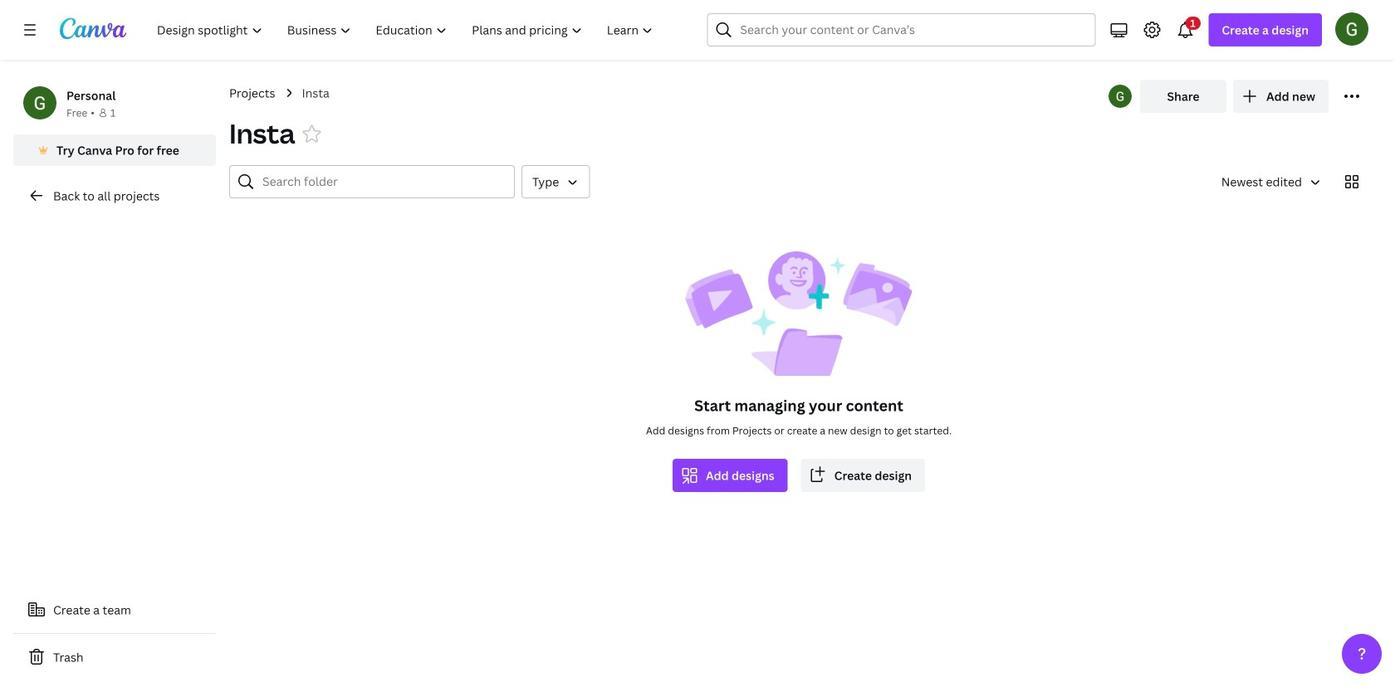 Task type: locate. For each thing, give the bounding box(es) containing it.
Search search field
[[740, 14, 1063, 46]]

None search field
[[707, 13, 1096, 47]]

Sort by button
[[1208, 165, 1329, 199]]

top level navigation element
[[146, 13, 667, 47]]

gary orlando image
[[1336, 12, 1369, 45]]



Task type: describe. For each thing, give the bounding box(es) containing it.
Search folder search field
[[262, 166, 504, 198]]

Type button
[[522, 165, 590, 199]]



Task type: vqa. For each thing, say whether or not it's contained in the screenshot.
Sort by button
yes



